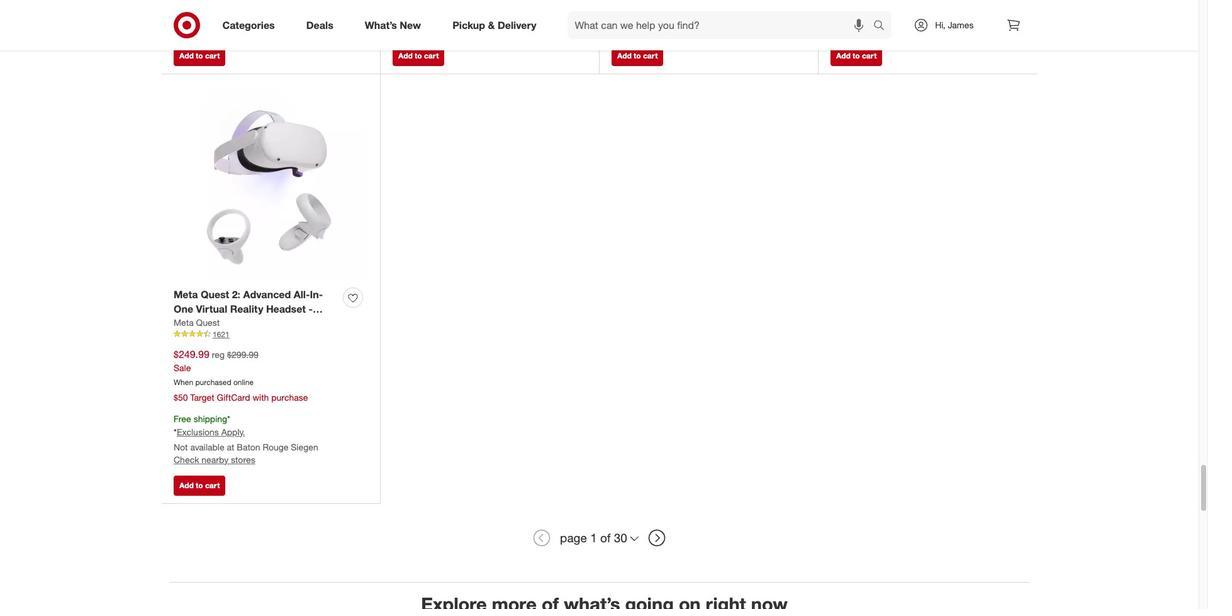 Task type: vqa. For each thing, say whether or not it's contained in the screenshot.
stores
yes



Task type: locate. For each thing, give the bounding box(es) containing it.
1 available from the top
[[190, 12, 224, 22]]

rouge left deals
[[263, 12, 289, 22]]

1 stores from the top
[[231, 24, 255, 35]]

pickup
[[453, 19, 485, 31]]

nearby inside not available at baton rouge siegen check nearby stores
[[202, 24, 229, 35]]

1 rouge from the top
[[263, 12, 289, 22]]

2 baton from the top
[[237, 441, 260, 452]]

2:
[[232, 288, 240, 301]]

quest up virtual on the left
[[201, 288, 229, 301]]

meta down one
[[174, 317, 194, 328]]

online
[[233, 378, 254, 387]]

1
[[590, 531, 597, 545]]

1 vertical spatial quest
[[196, 317, 220, 328]]

rouge
[[263, 12, 289, 22], [263, 441, 289, 452]]

1 not from the top
[[174, 12, 188, 22]]

2 rouge from the top
[[263, 441, 289, 452]]

1 vertical spatial stores
[[231, 454, 255, 465]]

available inside free shipping * * exclusions apply. not available at baton rouge siegen check nearby stores
[[190, 441, 224, 452]]

free
[[174, 413, 191, 424]]

meta for meta quest 2: advanced all-in- one virtual reality headset - 128gb
[[174, 288, 198, 301]]

quest inside meta quest 2: advanced all-in- one virtual reality headset - 128gb
[[201, 288, 229, 301]]

meta quest 2: advanced all-in-one virtual reality headset - 128gb image
[[174, 87, 368, 281], [174, 87, 368, 281]]

2 meta from the top
[[174, 317, 194, 328]]

baton inside free shipping * * exclusions apply. not available at baton rouge siegen check nearby stores
[[237, 441, 260, 452]]

$249.99 reg $299.99 sale when purchased online $50 target giftcard with purchase
[[174, 348, 308, 403]]

0 vertical spatial at
[[227, 12, 234, 22]]

1 meta from the top
[[174, 288, 198, 301]]

0 vertical spatial rouge
[[263, 12, 289, 22]]

what's new
[[365, 19, 421, 31]]

search
[[868, 20, 898, 32]]

search button
[[868, 11, 898, 42]]

* up apply.
[[227, 413, 230, 424]]

rouge down purchase
[[263, 441, 289, 452]]

1 vertical spatial rouge
[[263, 441, 289, 452]]

available
[[190, 12, 224, 22], [190, 441, 224, 452]]

reg
[[212, 349, 225, 360]]

$50
[[174, 392, 188, 403]]

not
[[174, 12, 188, 22], [174, 441, 188, 452]]

check inside free shipping * * exclusions apply. not available at baton rouge siegen check nearby stores
[[174, 454, 199, 465]]

meta up one
[[174, 288, 198, 301]]

cart
[[205, 51, 220, 61], [424, 51, 439, 61], [643, 51, 658, 61], [862, 51, 877, 61], [205, 481, 220, 490]]

0 vertical spatial meta
[[174, 288, 198, 301]]

2 not from the top
[[174, 441, 188, 452]]

1 vertical spatial at
[[227, 441, 234, 452]]

1 vertical spatial meta
[[174, 317, 194, 328]]

0 vertical spatial quest
[[201, 288, 229, 301]]

0 vertical spatial baton
[[237, 12, 260, 22]]

1 check nearby stores button from the top
[[174, 24, 255, 36]]

check left categories
[[174, 24, 199, 35]]

not inside not available at baton rouge siegen check nearby stores
[[174, 12, 188, 22]]

2 stores from the top
[[231, 454, 255, 465]]

quest for meta quest
[[196, 317, 220, 328]]

james
[[948, 20, 974, 30]]

purchased
[[195, 378, 231, 387]]

0 vertical spatial siegen
[[291, 12, 318, 22]]

meta
[[174, 288, 198, 301], [174, 317, 194, 328]]

1 vertical spatial siegen
[[291, 441, 318, 452]]

*
[[227, 413, 230, 424], [174, 426, 177, 437]]

1 vertical spatial check nearby stores button
[[174, 453, 255, 466]]

add to cart button
[[174, 46, 226, 66], [393, 46, 445, 66], [612, 46, 664, 66], [831, 46, 883, 66], [174, 476, 226, 496]]

1 vertical spatial nearby
[[202, 454, 229, 465]]

2 at from the top
[[227, 441, 234, 452]]

0 vertical spatial stores
[[231, 24, 255, 35]]

1 vertical spatial *
[[174, 426, 177, 437]]

quest for meta quest 2: advanced all-in- one virtual reality headset - 128gb
[[201, 288, 229, 301]]

check nearby stores button
[[174, 24, 255, 36], [174, 453, 255, 466]]

pickup & delivery
[[453, 19, 537, 31]]

quest down virtual on the left
[[196, 317, 220, 328]]

0 vertical spatial check
[[174, 24, 199, 35]]

0 vertical spatial not
[[174, 12, 188, 22]]

check down exclusions
[[174, 454, 199, 465]]

0 vertical spatial check nearby stores button
[[174, 24, 255, 36]]

new
[[400, 19, 421, 31]]

1 vertical spatial available
[[190, 441, 224, 452]]

at inside not available at baton rouge siegen check nearby stores
[[227, 12, 234, 22]]

quest
[[201, 288, 229, 301], [196, 317, 220, 328]]

1 vertical spatial baton
[[237, 441, 260, 452]]

1 at from the top
[[227, 12, 234, 22]]

1 horizontal spatial *
[[227, 413, 230, 424]]

siegen
[[291, 12, 318, 22], [291, 441, 318, 452]]

at
[[227, 12, 234, 22], [227, 441, 234, 452]]

2 check from the top
[[174, 454, 199, 465]]

* down "free"
[[174, 426, 177, 437]]

siegen right categories link
[[291, 12, 318, 22]]

stores
[[231, 24, 255, 35], [231, 454, 255, 465]]

0 vertical spatial available
[[190, 12, 224, 22]]

add to cart
[[179, 51, 220, 61], [398, 51, 439, 61], [617, 51, 658, 61], [836, 51, 877, 61], [179, 481, 220, 490]]

baton
[[237, 12, 260, 22], [237, 441, 260, 452]]

page 1 of 30 button
[[555, 524, 644, 552]]

nearby
[[202, 24, 229, 35], [202, 454, 229, 465]]

meta inside "meta quest" link
[[174, 317, 194, 328]]

0 vertical spatial nearby
[[202, 24, 229, 35]]

giftcard
[[217, 392, 250, 403]]

deals
[[306, 19, 333, 31]]

nearby inside free shipping * * exclusions apply. not available at baton rouge siegen check nearby stores
[[202, 454, 229, 465]]

1 vertical spatial not
[[174, 441, 188, 452]]

1 vertical spatial check
[[174, 454, 199, 465]]

all-
[[294, 288, 310, 301]]

2 siegen from the top
[[291, 441, 318, 452]]

1 check from the top
[[174, 24, 199, 35]]

add
[[179, 51, 194, 61], [398, 51, 413, 61], [617, 51, 632, 61], [836, 51, 851, 61], [179, 481, 194, 490]]

$249.99
[[174, 348, 209, 361]]

siegen down purchase
[[291, 441, 318, 452]]

to
[[196, 51, 203, 61], [415, 51, 422, 61], [634, 51, 641, 61], [853, 51, 860, 61], [196, 481, 203, 490]]

2 available from the top
[[190, 441, 224, 452]]

hi,
[[935, 20, 946, 30]]

check
[[174, 24, 199, 35], [174, 454, 199, 465]]

0 vertical spatial *
[[227, 413, 230, 424]]

1 nearby from the top
[[202, 24, 229, 35]]

128gb
[[174, 317, 205, 330]]

1 baton from the top
[[237, 12, 260, 22]]

page
[[560, 531, 587, 545]]

1 siegen from the top
[[291, 12, 318, 22]]

2 nearby from the top
[[202, 454, 229, 465]]

meta inside meta quest 2: advanced all-in- one virtual reality headset - 128gb
[[174, 288, 198, 301]]

what's new link
[[354, 11, 437, 39]]



Task type: describe. For each thing, give the bounding box(es) containing it.
rouge inside not available at baton rouge siegen check nearby stores
[[263, 12, 289, 22]]

categories
[[222, 19, 275, 31]]

one
[[174, 303, 193, 315]]

headset
[[266, 303, 306, 315]]

when
[[174, 378, 193, 387]]

check inside not available at baton rouge siegen check nearby stores
[[174, 24, 199, 35]]

meta quest 2: advanced all-in- one virtual reality headset - 128gb
[[174, 288, 323, 330]]

meta for meta quest
[[174, 317, 194, 328]]

$299.99
[[227, 349, 259, 360]]

categories link
[[212, 11, 291, 39]]

1621 link
[[174, 329, 368, 340]]

rouge inside free shipping * * exclusions apply. not available at baton rouge siegen check nearby stores
[[263, 441, 289, 452]]

with
[[253, 392, 269, 403]]

30
[[614, 531, 627, 545]]

exclusions apply. button
[[177, 426, 245, 438]]

not available at baton rouge siegen check nearby stores
[[174, 12, 318, 35]]

siegen inside not available at baton rouge siegen check nearby stores
[[291, 12, 318, 22]]

baton inside not available at baton rouge siegen check nearby stores
[[237, 12, 260, 22]]

-
[[309, 303, 313, 315]]

stores inside not available at baton rouge siegen check nearby stores
[[231, 24, 255, 35]]

at inside free shipping * * exclusions apply. not available at baton rouge siegen check nearby stores
[[227, 441, 234, 452]]

2 check nearby stores button from the top
[[174, 453, 255, 466]]

meta quest link
[[174, 316, 220, 329]]

siegen inside free shipping * * exclusions apply. not available at baton rouge siegen check nearby stores
[[291, 441, 318, 452]]

What can we help you find? suggestions appear below search field
[[567, 11, 877, 39]]

of
[[600, 531, 611, 545]]

deals link
[[296, 11, 349, 39]]

1621
[[213, 330, 230, 339]]

not inside free shipping * * exclusions apply. not available at baton rouge siegen check nearby stores
[[174, 441, 188, 452]]

target
[[190, 392, 214, 403]]

exclusions
[[177, 426, 219, 437]]

delivery
[[498, 19, 537, 31]]

advanced
[[243, 288, 291, 301]]

purchase
[[271, 392, 308, 403]]

&
[[488, 19, 495, 31]]

in-
[[310, 288, 323, 301]]

0 horizontal spatial *
[[174, 426, 177, 437]]

free shipping * * exclusions apply. not available at baton rouge siegen check nearby stores
[[174, 413, 318, 465]]

meta quest 2: advanced all-in- one virtual reality headset - 128gb link
[[174, 288, 338, 330]]

reality
[[230, 303, 263, 315]]

what's
[[365, 19, 397, 31]]

virtual
[[196, 303, 227, 315]]

hi, james
[[935, 20, 974, 30]]

page 1 of 30
[[560, 531, 627, 545]]

shipping
[[194, 413, 227, 424]]

pickup & delivery link
[[442, 11, 552, 39]]

apply.
[[221, 426, 245, 437]]

meta quest
[[174, 317, 220, 328]]

available inside not available at baton rouge siegen check nearby stores
[[190, 12, 224, 22]]

sale
[[174, 362, 191, 373]]

stores inside free shipping * * exclusions apply. not available at baton rouge siegen check nearby stores
[[231, 454, 255, 465]]



